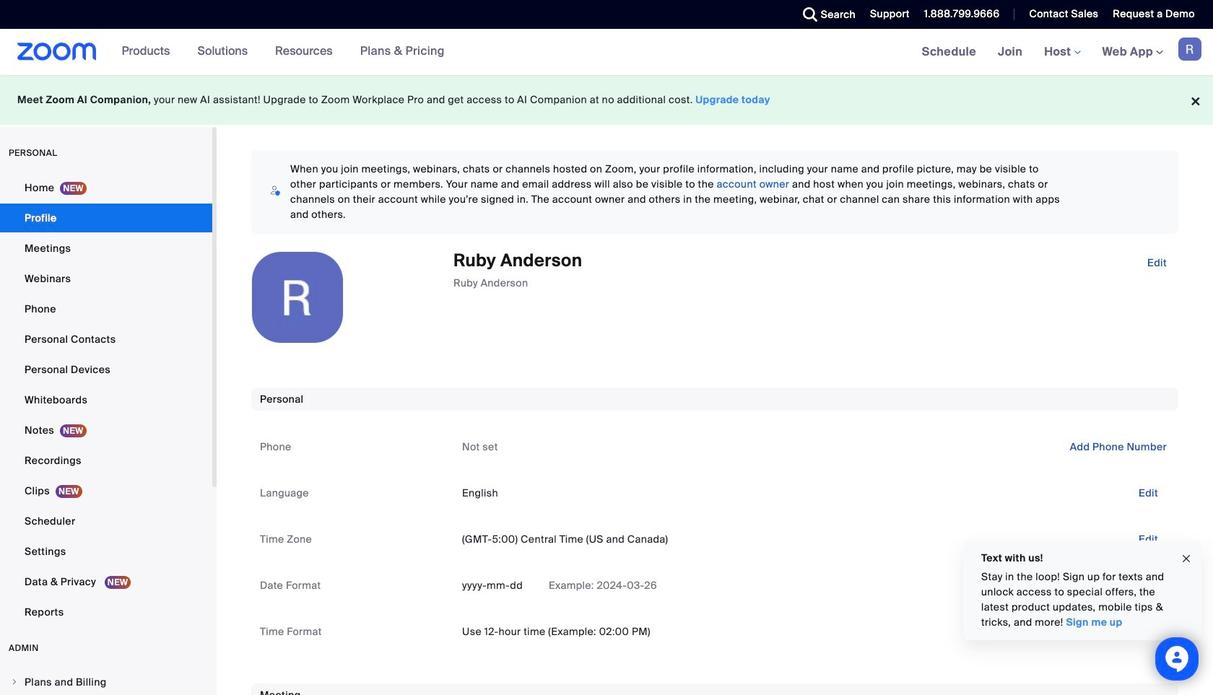 Task type: describe. For each thing, give the bounding box(es) containing it.
meetings navigation
[[911, 29, 1214, 76]]

zoom logo image
[[17, 43, 97, 61]]

product information navigation
[[111, 29, 456, 75]]

close image
[[1181, 551, 1193, 567]]

user photo image
[[252, 252, 343, 343]]

profile picture image
[[1179, 38, 1202, 61]]

edit user photo image
[[286, 291, 309, 304]]



Task type: vqa. For each thing, say whether or not it's contained in the screenshot.
user photo
yes



Task type: locate. For each thing, give the bounding box(es) containing it.
footer
[[0, 75, 1214, 125]]

menu item
[[0, 669, 212, 696]]

right image
[[10, 678, 19, 687]]

banner
[[0, 29, 1214, 76]]

personal menu menu
[[0, 173, 212, 629]]



